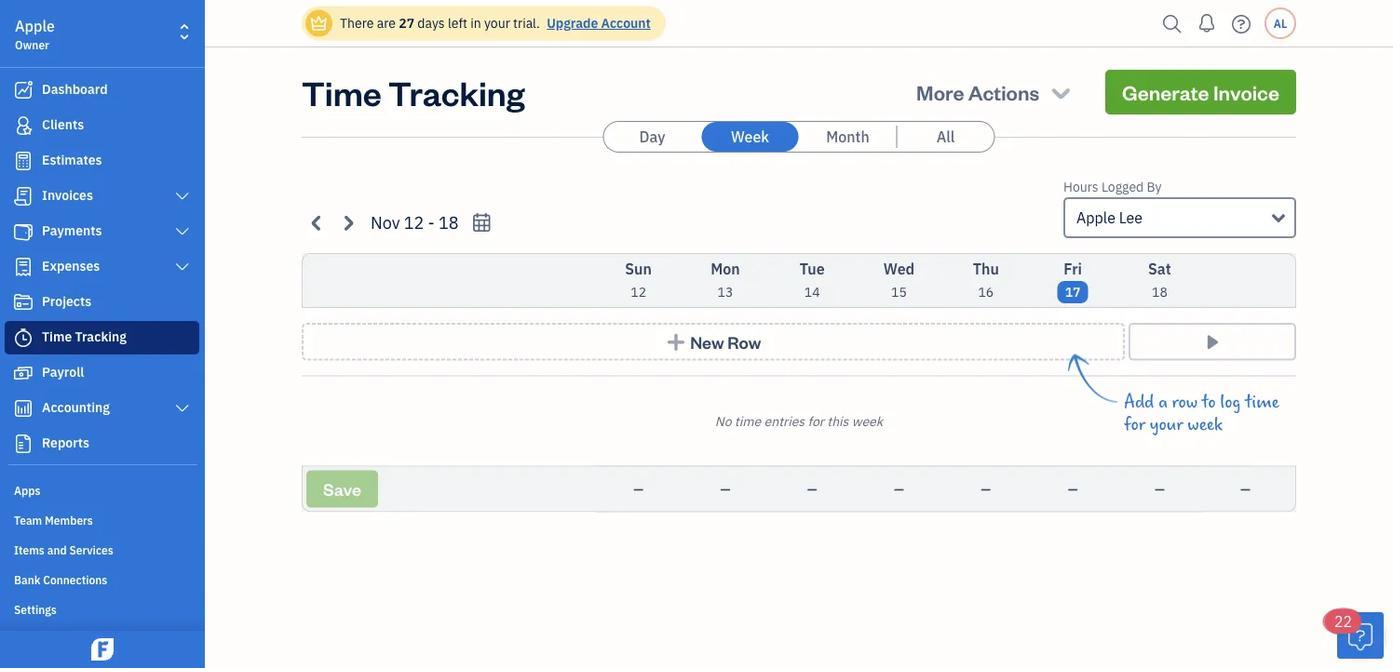 Task type: locate. For each thing, give the bounding box(es) containing it.
week
[[852, 413, 883, 430], [1188, 415, 1223, 435]]

0 vertical spatial 12
[[404, 212, 424, 234]]

your
[[484, 14, 510, 32], [1150, 415, 1184, 435]]

items
[[14, 543, 45, 558]]

chevron large down image down payments link
[[174, 260, 191, 275]]

1 horizontal spatial 12
[[631, 284, 647, 301]]

clients
[[42, 116, 84, 133]]

0 vertical spatial tracking
[[388, 70, 525, 114]]

money image
[[12, 364, 34, 383]]

apple up owner
[[15, 16, 55, 36]]

1 horizontal spatial week
[[1188, 415, 1223, 435]]

tue
[[800, 259, 825, 279]]

1 vertical spatial tracking
[[75, 328, 127, 346]]

chevron large down image up payments link
[[174, 189, 191, 204]]

upgrade account link
[[543, 14, 651, 32]]

12
[[404, 212, 424, 234], [631, 284, 647, 301]]

time right timer image
[[42, 328, 72, 346]]

0 vertical spatial time
[[302, 70, 382, 114]]

in
[[471, 14, 481, 32]]

chevron large down image up expenses link
[[174, 224, 191, 239]]

chevron large down image for accounting
[[174, 401, 191, 416]]

time right log
[[1246, 393, 1280, 413]]

projects link
[[5, 286, 199, 320]]

new row
[[690, 331, 761, 353]]

members
[[45, 513, 93, 528]]

1 vertical spatial 18
[[1152, 284, 1168, 301]]

lee
[[1119, 208, 1143, 228]]

1 horizontal spatial time tracking
[[302, 70, 525, 114]]

chevron large down image inside payments link
[[174, 224, 191, 239]]

apple for lee
[[1077, 208, 1116, 228]]

hours logged by
[[1064, 178, 1162, 196]]

1 horizontal spatial time
[[1246, 393, 1280, 413]]

13
[[718, 284, 733, 301]]

project image
[[12, 293, 34, 312]]

previous week image
[[306, 212, 328, 234]]

1 vertical spatial 12
[[631, 284, 647, 301]]

week right this
[[852, 413, 883, 430]]

row
[[1172, 393, 1198, 413]]

timer image
[[12, 329, 34, 347]]

chevron large down image inside invoices link
[[174, 189, 191, 204]]

invoices link
[[5, 180, 199, 213]]

a
[[1159, 393, 1168, 413]]

projects
[[42, 293, 92, 310]]

0 vertical spatial apple
[[15, 16, 55, 36]]

time tracking down projects link
[[42, 328, 127, 346]]

report image
[[12, 435, 34, 454]]

for
[[808, 413, 824, 430], [1125, 415, 1146, 435]]

thu
[[973, 259, 999, 279]]

6 — from the left
[[1068, 481, 1078, 498]]

apple
[[15, 16, 55, 36], [1077, 208, 1116, 228]]

1 horizontal spatial 18
[[1152, 284, 1168, 301]]

tracking down left
[[388, 70, 525, 114]]

time tracking
[[302, 70, 525, 114], [42, 328, 127, 346]]

1 vertical spatial time tracking
[[42, 328, 127, 346]]

week down to
[[1188, 415, 1223, 435]]

8 — from the left
[[1241, 481, 1251, 498]]

1 chevron large down image from the top
[[174, 189, 191, 204]]

your down a on the bottom
[[1150, 415, 1184, 435]]

estimates
[[42, 151, 102, 169]]

all
[[937, 127, 955, 147]]

more
[[917, 79, 965, 105]]

0 horizontal spatial tracking
[[75, 328, 127, 346]]

1 horizontal spatial apple
[[1077, 208, 1116, 228]]

time down there
[[302, 70, 382, 114]]

0 vertical spatial chevron large down image
[[174, 189, 191, 204]]

estimate image
[[12, 152, 34, 170]]

main element
[[0, 0, 252, 669]]

upgrade
[[547, 14, 598, 32]]

day
[[640, 127, 665, 147]]

time
[[1246, 393, 1280, 413], [735, 413, 761, 430]]

settings link
[[5, 595, 199, 623]]

0 vertical spatial chevron large down image
[[174, 260, 191, 275]]

tracking down projects link
[[75, 328, 127, 346]]

invoice
[[1214, 79, 1280, 105]]

all link
[[898, 122, 994, 152]]

1 chevron large down image from the top
[[174, 260, 191, 275]]

2 chevron large down image from the top
[[174, 401, 191, 416]]

18
[[439, 212, 459, 234], [1152, 284, 1168, 301]]

0 horizontal spatial time
[[42, 328, 72, 346]]

time inside add a row to log time for your week
[[1246, 393, 1280, 413]]

tracking inside main element
[[75, 328, 127, 346]]

generate invoice button
[[1106, 70, 1297, 115]]

next week image
[[337, 212, 359, 234]]

log
[[1221, 393, 1241, 413]]

time inside main element
[[42, 328, 72, 346]]

apple inside main element
[[15, 16, 55, 36]]

dashboard
[[42, 81, 108, 98]]

more actions button
[[900, 70, 1091, 115]]

1 horizontal spatial your
[[1150, 415, 1184, 435]]

0 horizontal spatial apple
[[15, 16, 55, 36]]

0 horizontal spatial time tracking
[[42, 328, 127, 346]]

1 — from the left
[[634, 481, 644, 498]]

add a row to log time for your week
[[1125, 393, 1280, 435]]

chevron large down image
[[174, 189, 191, 204], [174, 224, 191, 239]]

your right in
[[484, 14, 510, 32]]

chevron large down image for payments
[[174, 224, 191, 239]]

dashboard image
[[12, 81, 34, 100]]

1 vertical spatial time
[[42, 328, 72, 346]]

more actions
[[917, 79, 1040, 105]]

wed
[[884, 259, 915, 279]]

12 left -
[[404, 212, 424, 234]]

18 down sat
[[1152, 284, 1168, 301]]

no
[[715, 413, 732, 430]]

1 vertical spatial apple
[[1077, 208, 1116, 228]]

22 button
[[1326, 610, 1384, 660]]

owner
[[15, 37, 49, 52]]

apple inside dropdown button
[[1077, 208, 1116, 228]]

estimates link
[[5, 144, 199, 178]]

apps
[[14, 483, 40, 498]]

for left this
[[808, 413, 824, 430]]

1 horizontal spatial tracking
[[388, 70, 525, 114]]

time
[[302, 70, 382, 114], [42, 328, 72, 346]]

chevron large down image inside expenses link
[[174, 260, 191, 275]]

apple down hours
[[1077, 208, 1116, 228]]

12 down sun in the left top of the page
[[631, 284, 647, 301]]

days
[[418, 14, 445, 32]]

settings
[[14, 603, 57, 618]]

chevron large down image
[[174, 260, 191, 275], [174, 401, 191, 416]]

1 horizontal spatial for
[[1125, 415, 1146, 435]]

your inside add a row to log time for your week
[[1150, 415, 1184, 435]]

generate invoice
[[1123, 79, 1280, 105]]

logged
[[1102, 178, 1144, 196]]

freshbooks image
[[88, 639, 117, 661]]

1 vertical spatial chevron large down image
[[174, 224, 191, 239]]

time right no at the bottom of the page
[[735, 413, 761, 430]]

—
[[634, 481, 644, 498], [721, 481, 731, 498], [807, 481, 818, 498], [894, 481, 904, 498], [981, 481, 991, 498], [1068, 481, 1078, 498], [1155, 481, 1165, 498], [1241, 481, 1251, 498]]

12 inside sun 12
[[631, 284, 647, 301]]

payroll
[[42, 364, 84, 381]]

week
[[731, 127, 769, 147]]

2 chevron large down image from the top
[[174, 224, 191, 239]]

for down add on the right
[[1125, 415, 1146, 435]]

27
[[399, 14, 415, 32]]

1 vertical spatial chevron large down image
[[174, 401, 191, 416]]

12 for nov
[[404, 212, 424, 234]]

tracking
[[388, 70, 525, 114], [75, 328, 127, 346]]

to
[[1202, 393, 1216, 413]]

client image
[[12, 116, 34, 135]]

0 horizontal spatial 12
[[404, 212, 424, 234]]

month link
[[800, 122, 897, 152]]

0 horizontal spatial your
[[484, 14, 510, 32]]

team
[[14, 513, 42, 528]]

reports
[[42, 435, 89, 452]]

start timer image
[[1202, 333, 1224, 352]]

chevron large down image for expenses
[[174, 260, 191, 275]]

0 horizontal spatial 18
[[439, 212, 459, 234]]

month
[[827, 127, 870, 147]]

time tracking down "27"
[[302, 70, 525, 114]]

there
[[340, 14, 374, 32]]

expenses
[[42, 258, 100, 275]]

chevron large down image up reports link
[[174, 401, 191, 416]]

entries
[[764, 413, 805, 430]]

1 vertical spatial your
[[1150, 415, 1184, 435]]

18 right -
[[439, 212, 459, 234]]



Task type: vqa. For each thing, say whether or not it's contained in the screenshot.
Close icon
no



Task type: describe. For each thing, give the bounding box(es) containing it.
0 horizontal spatial week
[[852, 413, 883, 430]]

fri
[[1064, 259, 1082, 279]]

sun 12
[[625, 259, 652, 301]]

and
[[47, 543, 67, 558]]

accounting link
[[5, 392, 199, 426]]

by
[[1147, 178, 1162, 196]]

for inside add a row to log time for your week
[[1125, 415, 1146, 435]]

there are 27 days left in your trial. upgrade account
[[340, 14, 651, 32]]

3 — from the left
[[807, 481, 818, 498]]

are
[[377, 14, 396, 32]]

16
[[978, 284, 994, 301]]

0 horizontal spatial for
[[808, 413, 824, 430]]

thu 16
[[973, 259, 999, 301]]

wed 15
[[884, 259, 915, 301]]

items and services
[[14, 543, 113, 558]]

time tracking inside main element
[[42, 328, 127, 346]]

clients link
[[5, 109, 199, 143]]

22
[[1335, 612, 1353, 632]]

sat
[[1149, 259, 1172, 279]]

2 — from the left
[[721, 481, 731, 498]]

0 vertical spatial 18
[[439, 212, 459, 234]]

expense image
[[12, 258, 34, 277]]

bank connections
[[14, 573, 107, 588]]

apps link
[[5, 476, 199, 504]]

crown image
[[309, 14, 329, 33]]

no time entries for this week
[[715, 413, 883, 430]]

row
[[728, 331, 761, 353]]

choose a date image
[[471, 212, 492, 233]]

mon 13
[[711, 259, 740, 301]]

connections
[[43, 573, 107, 588]]

sun
[[625, 259, 652, 279]]

notifications image
[[1192, 5, 1222, 42]]

dashboard link
[[5, 74, 199, 107]]

new
[[690, 331, 724, 353]]

plus image
[[666, 333, 687, 352]]

generate
[[1123, 79, 1210, 105]]

1 horizontal spatial time
[[302, 70, 382, 114]]

5 — from the left
[[981, 481, 991, 498]]

0 vertical spatial time tracking
[[302, 70, 525, 114]]

0 horizontal spatial time
[[735, 413, 761, 430]]

-
[[428, 212, 435, 234]]

search image
[[1158, 10, 1188, 38]]

chevrondown image
[[1048, 79, 1074, 105]]

chart image
[[12, 400, 34, 418]]

accounting
[[42, 399, 110, 416]]

7 — from the left
[[1155, 481, 1165, 498]]

sat 18
[[1149, 259, 1172, 301]]

17
[[1065, 284, 1081, 301]]

payments
[[42, 222, 102, 239]]

bank connections link
[[5, 565, 199, 593]]

new row button
[[302, 323, 1125, 361]]

chevron large down image for invoices
[[174, 189, 191, 204]]

apple lee
[[1077, 208, 1143, 228]]

apple for owner
[[15, 16, 55, 36]]

invoice image
[[12, 187, 34, 206]]

services
[[69, 543, 113, 558]]

apple lee button
[[1064, 197, 1297, 238]]

team members
[[14, 513, 93, 528]]

trial.
[[513, 14, 540, 32]]

time tracking link
[[5, 321, 199, 355]]

tue 14
[[800, 259, 825, 301]]

left
[[448, 14, 468, 32]]

invoices
[[42, 187, 93, 204]]

4 — from the left
[[894, 481, 904, 498]]

resource center badge image
[[1338, 613, 1384, 660]]

al
[[1274, 16, 1288, 31]]

18 inside sat 18
[[1152, 284, 1168, 301]]

mon
[[711, 259, 740, 279]]

expenses link
[[5, 251, 199, 284]]

go to help image
[[1227, 10, 1257, 38]]

hours
[[1064, 178, 1099, 196]]

actions
[[969, 79, 1040, 105]]

nov
[[371, 212, 400, 234]]

items and services link
[[5, 536, 199, 564]]

payment image
[[12, 223, 34, 241]]

week inside add a row to log time for your week
[[1188, 415, 1223, 435]]

14
[[805, 284, 820, 301]]

0 vertical spatial your
[[484, 14, 510, 32]]

15
[[892, 284, 907, 301]]

fri 17
[[1064, 259, 1082, 301]]

apple owner
[[15, 16, 55, 52]]

add
[[1125, 393, 1154, 413]]

bank
[[14, 573, 40, 588]]

12 for sun
[[631, 284, 647, 301]]

reports link
[[5, 428, 199, 461]]

nov 12 - 18
[[371, 212, 459, 234]]

account
[[601, 14, 651, 32]]

al button
[[1265, 7, 1297, 39]]

week link
[[702, 122, 799, 152]]

day link
[[604, 122, 701, 152]]

payroll link
[[5, 357, 199, 390]]



